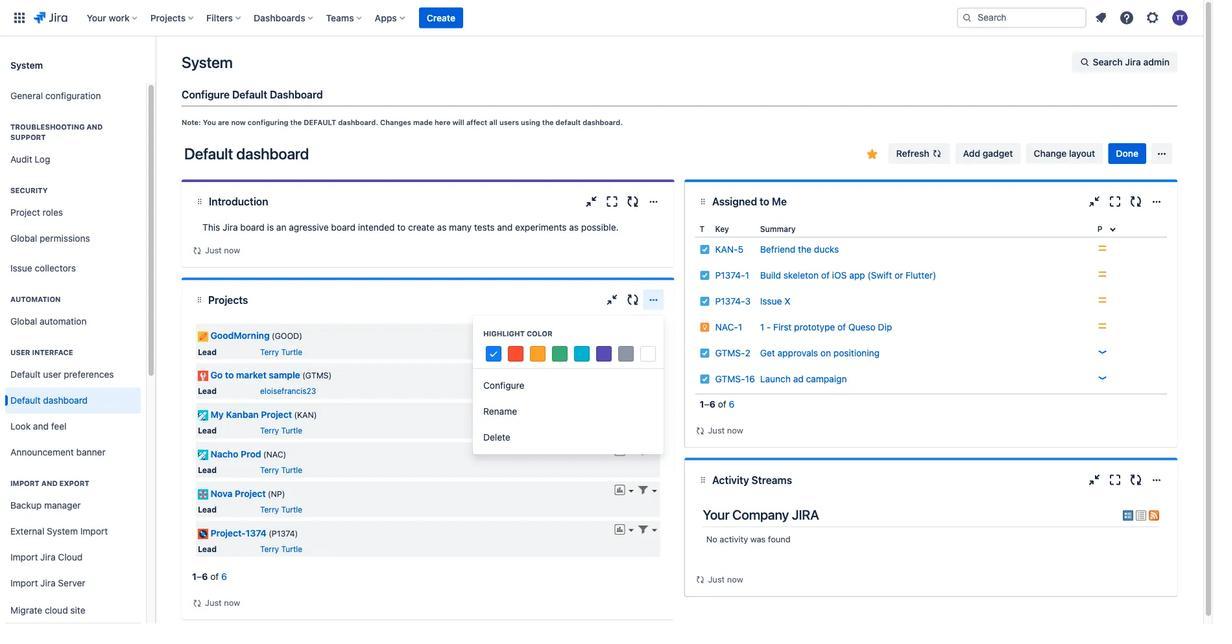 Task type: locate. For each thing, give the bounding box(es) containing it.
0 vertical spatial global
[[10, 233, 37, 244]]

project left (np)
[[235, 489, 266, 499]]

1 horizontal spatial projects
[[208, 294, 248, 306]]

Blue radio
[[484, 345, 504, 365]]

0 vertical spatial task image
[[700, 245, 710, 255]]

dashboard inside user interface group
[[43, 396, 88, 406]]

task image down idea image
[[700, 348, 710, 359]]

jira image
[[34, 10, 67, 26], [34, 10, 67, 26]]

to right go
[[225, 370, 234, 381]]

just now inside introduction region
[[205, 246, 240, 255]]

filters button
[[203, 7, 246, 28]]

1 terry turtle link from the top
[[260, 348, 303, 357]]

lead for project-1374
[[198, 545, 217, 554]]

an arrow curved in a circular way on the button that refreshes the dashboard image inside activity streams region
[[695, 575, 706, 585]]

0 horizontal spatial 1 – 6 of 6
[[192, 572, 227, 583]]

2 task image from the top
[[700, 297, 710, 307]]

0 vertical spatial to
[[760, 196, 770, 208]]

0 vertical spatial an arrow curved in a circular way on the button that refreshes the dashboard image
[[695, 426, 706, 437]]

1 p1374- from the top
[[715, 270, 745, 281]]

search jira admin
[[1093, 57, 1170, 67]]

task image left gtms-16 link
[[700, 374, 710, 385]]

1 board from the left
[[240, 222, 265, 233]]

possible.
[[581, 222, 619, 233]]

and inside troubleshooting and support
[[87, 123, 103, 131]]

1 turtle from the top
[[281, 348, 303, 357]]

highlight color
[[483, 330, 553, 338]]

0 horizontal spatial default dashboard
[[10, 396, 88, 406]]

import for import jira cloud
[[10, 553, 38, 563]]

0 horizontal spatial the
[[290, 118, 302, 127]]

0 vertical spatial dashboard
[[236, 145, 309, 163]]

configure inside configure button
[[483, 381, 525, 391]]

1 horizontal spatial system
[[47, 527, 78, 537]]

external system import
[[10, 527, 108, 537]]

1
[[745, 270, 749, 281], [738, 322, 742, 333], [760, 322, 764, 333], [700, 399, 704, 410], [192, 572, 197, 583]]

terry turtle
[[260, 348, 303, 357], [260, 427, 303, 436], [260, 466, 303, 475], [260, 506, 303, 515], [260, 545, 303, 554]]

2 gtms- from the top
[[715, 374, 745, 385]]

2 low image from the top
[[1098, 373, 1108, 384]]

menu
[[473, 316, 664, 455]]

task image down t
[[700, 245, 710, 255]]

this
[[202, 222, 220, 233]]

lead down the project-
[[198, 545, 217, 554]]

terry turtle down (good)
[[260, 348, 303, 357]]

purple image
[[596, 347, 612, 362]]

1 task image from the top
[[700, 271, 710, 281]]

1 horizontal spatial as
[[569, 222, 579, 233]]

1 global from the top
[[10, 233, 37, 244]]

p1374-1 link
[[715, 270, 749, 281]]

0 horizontal spatial your
[[87, 12, 106, 23]]

terry turtle down (np)
[[260, 506, 303, 515]]

maximize introduction image
[[604, 194, 620, 210]]

terry down my kanban project (kan)
[[260, 427, 279, 436]]

0 horizontal spatial to
[[225, 370, 234, 381]]

2 terry turtle link from the top
[[260, 427, 303, 436]]

preferences
[[64, 370, 114, 380]]

jira inside search jira admin button
[[1125, 57, 1141, 67]]

1 horizontal spatial dashboard.
[[583, 118, 623, 127]]

Gray radio
[[616, 345, 636, 364]]

medium image up medium image at the top
[[1098, 269, 1108, 280]]

maximize activity streams image
[[1108, 473, 1123, 488]]

gtms- for 16
[[715, 374, 745, 385]]

6 link down gtms-16 link
[[729, 399, 735, 410]]

x
[[785, 296, 791, 307]]

just inside activity streams region
[[708, 575, 725, 585]]

your for your company jira
[[703, 507, 730, 523]]

and left the feel
[[33, 422, 49, 432]]

migrate cloud site link
[[5, 597, 141, 625]]

p
[[1098, 225, 1103, 234]]

6 link for assigned to me
[[729, 399, 735, 410]]

0 horizontal spatial configure
[[182, 89, 230, 101]]

default up "look"
[[10, 396, 41, 406]]

import for import and export
[[10, 480, 39, 488]]

terry turtle link down (p1374) at bottom
[[260, 545, 303, 554]]

to left me
[[760, 196, 770, 208]]

project down security
[[10, 207, 40, 218]]

task image for gtms-16
[[700, 374, 710, 385]]

appswitcher icon image
[[12, 10, 27, 26]]

1 horizontal spatial issue
[[760, 296, 782, 307]]

1 – 6 of 6 inside "projects" region
[[192, 572, 227, 583]]

lead down nova
[[198, 506, 217, 515]]

Teal radio
[[572, 345, 592, 364]]

import up migrate
[[10, 579, 38, 589]]

issue inside assigned to me region
[[760, 296, 782, 307]]

0 vertical spatial low image
[[1098, 347, 1108, 358]]

configure button
[[473, 373, 664, 399]]

minimize introduction image
[[584, 194, 599, 210]]

lead down my
[[198, 427, 217, 436]]

your
[[87, 12, 106, 23], [703, 507, 730, 523]]

dashboards button
[[250, 7, 318, 28]]

just now inside assigned to me region
[[708, 426, 743, 436]]

2 task image from the top
[[700, 374, 710, 385]]

system down manager
[[47, 527, 78, 537]]

just now for assigned to me
[[708, 426, 743, 436]]

1 horizontal spatial –
[[704, 399, 710, 410]]

4 lead from the top
[[198, 466, 217, 475]]

low image for get approvals on positioning
[[1098, 347, 1108, 358]]

your left work
[[87, 12, 106, 23]]

settings image
[[1145, 10, 1161, 26]]

1 vertical spatial –
[[197, 572, 202, 583]]

3 terry turtle link from the top
[[260, 466, 303, 475]]

low image
[[1098, 347, 1108, 358], [1098, 373, 1108, 384]]

notifications image
[[1093, 10, 1109, 26]]

2 board from the left
[[331, 222, 356, 233]]

1 – 6 of 6
[[700, 399, 735, 410], [192, 572, 227, 583]]

terry turtle for project-1374
[[260, 545, 303, 554]]

dashboard down default user preferences
[[43, 396, 88, 406]]

import and export group
[[5, 466, 141, 625]]

refresh projects image
[[625, 292, 641, 308]]

general configuration link
[[5, 83, 141, 109]]

1 vertical spatial p1374-
[[715, 296, 745, 307]]

now inside activity streams region
[[727, 575, 743, 585]]

refresh
[[897, 148, 930, 159]]

terry turtle link for project-1374
[[260, 545, 303, 554]]

configure up you
[[182, 89, 230, 101]]

1 vertical spatial medium image
[[1098, 269, 1108, 280]]

project
[[10, 207, 40, 218], [261, 410, 292, 420], [235, 489, 266, 499]]

your for your work
[[87, 12, 106, 23]]

global inside automation group
[[10, 316, 37, 327]]

medium image down medium image at the top
[[1098, 321, 1108, 332]]

import jira server
[[10, 579, 85, 589]]

lead for my kanban project
[[198, 427, 217, 436]]

just now inside activity streams region
[[708, 575, 743, 585]]

jira inside import jira cloud link
[[40, 553, 56, 563]]

4 terry turtle from the top
[[260, 506, 303, 515]]

configure up rename
[[483, 381, 525, 391]]

terry for (good)
[[260, 348, 279, 357]]

Red radio
[[506, 345, 526, 364]]

– inside "projects" region
[[197, 572, 202, 583]]

issue x link
[[760, 296, 791, 307]]

automation group
[[5, 282, 141, 339]]

the left the 'ducks'
[[798, 244, 812, 255]]

1 horizontal spatial to
[[397, 222, 406, 233]]

terry turtle down (p1374) at bottom
[[260, 545, 303, 554]]

red image
[[508, 347, 524, 362]]

export
[[59, 480, 89, 488]]

project-1374 link
[[211, 528, 267, 539]]

turtle down (p1374) at bottom
[[281, 545, 303, 554]]

task image for gtms-2
[[700, 348, 710, 359]]

of left queso
[[838, 322, 846, 333]]

color
[[527, 330, 553, 338]]

2 terry from the top
[[260, 427, 279, 436]]

delete button
[[473, 425, 664, 451]]

using
[[521, 118, 540, 127]]

minimize activity streams image
[[1087, 473, 1102, 488]]

activity
[[712, 474, 749, 487]]

2 lead from the top
[[198, 387, 217, 396]]

your inside your work 'popup button'
[[87, 12, 106, 23]]

turtle for nova project
[[281, 506, 303, 515]]

1 horizontal spatial your
[[703, 507, 730, 523]]

1 vertical spatial issue
[[760, 296, 782, 307]]

terry turtle link for my kanban project
[[260, 427, 303, 436]]

1 low image from the top
[[1098, 347, 1108, 358]]

just for activity streams
[[708, 575, 725, 585]]

5 terry from the top
[[260, 545, 279, 554]]

turtle for my kanban project
[[281, 427, 303, 436]]

minimize assigned to me image
[[1087, 194, 1102, 210]]

now inside "projects" region
[[224, 599, 240, 608]]

apps button
[[371, 7, 410, 28]]

1 gtms- from the top
[[715, 348, 745, 359]]

as
[[437, 222, 447, 233], [569, 222, 579, 233]]

1 vertical spatial an arrow curved in a circular way on the button that refreshes the dashboard image
[[695, 575, 706, 585]]

terry for project
[[260, 506, 279, 515]]

1 vertical spatial dashboard
[[43, 396, 88, 406]]

an arrow curved in a circular way on the button that refreshes the dashboard image for activity
[[695, 575, 706, 585]]

jira left admin
[[1125, 57, 1141, 67]]

lead down nacho
[[198, 466, 217, 475]]

1 – 6 of 6 down gtms-16 link
[[700, 399, 735, 410]]

6 link
[[729, 399, 735, 410], [221, 572, 227, 583]]

board left is
[[240, 222, 265, 233]]

kan-5 link
[[715, 244, 744, 255]]

turtle down (np)
[[281, 506, 303, 515]]

6 lead from the top
[[198, 545, 217, 554]]

streams
[[752, 474, 792, 487]]

terry turtle for nova project
[[260, 506, 303, 515]]

issue collectors link
[[5, 256, 141, 282]]

just now for projects
[[205, 599, 240, 608]]

now inside assigned to me region
[[727, 426, 743, 436]]

project roles
[[10, 207, 63, 218]]

0 horizontal spatial projects
[[150, 12, 186, 23]]

and right the tests
[[497, 222, 513, 233]]

1 task image from the top
[[700, 245, 710, 255]]

nacho prod link
[[211, 449, 261, 460]]

dashboard. right default
[[583, 118, 623, 127]]

terry turtle link down my kanban project (kan)
[[260, 427, 303, 436]]

1 horizontal spatial default dashboard
[[184, 145, 309, 163]]

and up "backup manager"
[[41, 480, 58, 488]]

now for introduction
[[224, 246, 240, 255]]

1 terry from the top
[[260, 348, 279, 357]]

import down external
[[10, 553, 38, 563]]

3 task image from the top
[[700, 348, 710, 359]]

0 horizontal spatial dashboard.
[[338, 118, 378, 127]]

jira inside introduction region
[[223, 222, 238, 233]]

1 vertical spatial gtms-
[[715, 374, 745, 385]]

2 dashboard. from the left
[[583, 118, 623, 127]]

an arrow curved in a circular way on the button that refreshes the dashboard image
[[695, 426, 706, 437], [695, 575, 706, 585], [192, 599, 202, 609]]

to inside "projects" region
[[225, 370, 234, 381]]

security group
[[5, 173, 141, 256]]

as left possible. on the top
[[569, 222, 579, 233]]

1 – 6 of 6 inside assigned to me region
[[700, 399, 735, 410]]

to left create
[[397, 222, 406, 233]]

0 horizontal spatial dashboard
[[43, 396, 88, 406]]

yellow image
[[530, 347, 546, 362]]

p1374- up nac-1
[[715, 296, 745, 307]]

terry turtle link down (nac)
[[260, 466, 303, 475]]

jira for server
[[40, 579, 56, 589]]

default dashboard down user
[[10, 396, 88, 406]]

issue left x
[[760, 296, 782, 307]]

1 horizontal spatial the
[[542, 118, 554, 127]]

task image
[[700, 271, 710, 281], [700, 297, 710, 307], [700, 348, 710, 359]]

0 vertical spatial projects
[[150, 12, 186, 23]]

0 horizontal spatial as
[[437, 222, 447, 233]]

3 lead from the top
[[198, 427, 217, 436]]

introduction region
[[192, 221, 664, 257]]

global down project roles
[[10, 233, 37, 244]]

dashboard. left "changes"
[[338, 118, 378, 127]]

import for import jira server
[[10, 579, 38, 589]]

2 vertical spatial to
[[225, 370, 234, 381]]

2
[[745, 348, 751, 359]]

now inside introduction region
[[224, 246, 240, 255]]

0 vertical spatial issue
[[10, 263, 32, 274]]

summary
[[760, 225, 796, 234]]

medium image
[[1098, 295, 1108, 306]]

nacho prod (nac)
[[211, 449, 286, 460]]

2 terry turtle from the top
[[260, 427, 303, 436]]

2 medium image from the top
[[1098, 269, 1108, 280]]

1 lead from the top
[[198, 348, 217, 357]]

refresh activity streams image
[[1128, 473, 1144, 488]]

layout
[[1069, 148, 1096, 159]]

terry down goodmorning (good)
[[260, 348, 279, 357]]

1 vertical spatial default dashboard
[[10, 396, 88, 406]]

to for go to market sample (gtms)
[[225, 370, 234, 381]]

task image up idea image
[[700, 297, 710, 307]]

global inside security group
[[10, 233, 37, 244]]

4 turtle from the top
[[281, 506, 303, 515]]

6 link down the project-
[[221, 572, 227, 583]]

and down the configuration
[[87, 123, 103, 131]]

configure default dashboard
[[182, 89, 323, 101]]

0 vertical spatial gtms-
[[715, 348, 745, 359]]

an arrow curved in a circular way on the button that refreshes the dashboard image
[[192, 246, 202, 256]]

change layout
[[1034, 148, 1096, 159]]

0 vertical spatial configure
[[182, 89, 230, 101]]

3 turtle from the top
[[281, 466, 303, 475]]

activity streams region
[[695, 500, 1167, 587]]

group containing configure
[[473, 369, 664, 455]]

global for global permissions
[[10, 233, 37, 244]]

and inside user interface group
[[33, 422, 49, 432]]

just inside assigned to me region
[[708, 426, 725, 436]]

4 terry turtle link from the top
[[260, 506, 303, 515]]

default
[[304, 118, 336, 127]]

default dashboard inside user interface group
[[10, 396, 88, 406]]

1 terry turtle from the top
[[260, 348, 303, 357]]

and for troubleshooting and support
[[87, 123, 103, 131]]

the right using
[[542, 118, 554, 127]]

and for look and feel
[[33, 422, 49, 432]]

medium image
[[1098, 243, 1108, 254], [1098, 269, 1108, 280], [1098, 321, 1108, 332]]

terry down (p1374) at bottom
[[260, 545, 279, 554]]

rename button
[[473, 399, 664, 425]]

2 p1374- from the top
[[715, 296, 745, 307]]

5 terry turtle link from the top
[[260, 545, 303, 554]]

turtle down (kan)
[[281, 427, 303, 436]]

turtle down (nac)
[[281, 466, 303, 475]]

0 vertical spatial 6 link
[[729, 399, 735, 410]]

global down automation
[[10, 316, 37, 327]]

as left many
[[437, 222, 447, 233]]

1 vertical spatial 6 link
[[221, 572, 227, 583]]

1 vertical spatial project
[[261, 410, 292, 420]]

low image for launch ad campaign
[[1098, 373, 1108, 384]]

terry for prod
[[260, 466, 279, 475]]

projects up 'sidebar navigation' icon
[[150, 12, 186, 23]]

issue inside the issue collectors link
[[10, 263, 32, 274]]

1 vertical spatial low image
[[1098, 373, 1108, 384]]

terry down (np)
[[260, 506, 279, 515]]

1 vertical spatial task image
[[700, 374, 710, 385]]

2 vertical spatial task image
[[700, 348, 710, 359]]

import jira server link
[[5, 571, 141, 597]]

–
[[704, 399, 710, 410], [197, 572, 202, 583]]

1 vertical spatial global
[[10, 316, 37, 327]]

just inside introduction region
[[205, 246, 222, 255]]

kan-
[[715, 244, 738, 255]]

0 vertical spatial your
[[87, 12, 106, 23]]

1 vertical spatial task image
[[700, 297, 710, 307]]

5 terry turtle from the top
[[260, 545, 303, 554]]

of left ios
[[821, 270, 830, 281]]

goodmorning link
[[211, 331, 270, 341]]

lead up go
[[198, 348, 217, 357]]

an arrow curved in a circular way on the button that refreshes the dashboard image inside assigned to me region
[[695, 426, 706, 437]]

log
[[35, 154, 50, 165]]

turtle down (good)
[[281, 348, 303, 357]]

flutter)
[[906, 270, 937, 281]]

dashboard
[[270, 89, 323, 101]]

2 vertical spatial an arrow curved in a circular way on the button that refreshes the dashboard image
[[192, 599, 202, 609]]

found
[[768, 535, 791, 545]]

gtms- down gtms-2
[[715, 374, 745, 385]]

terry turtle down my kanban project (kan)
[[260, 427, 303, 436]]

board left intended
[[331, 222, 356, 233]]

import up the backup
[[10, 480, 39, 488]]

task image
[[700, 245, 710, 255], [700, 374, 710, 385]]

more actions for assigned to me gadget image
[[1149, 194, 1165, 210]]

just now inside "projects" region
[[205, 599, 240, 608]]

default user preferences link
[[5, 362, 141, 388]]

jira left "server"
[[40, 579, 56, 589]]

(nac)
[[263, 450, 286, 460]]

terry turtle down (nac)
[[260, 466, 303, 475]]

jira inside import jira server link
[[40, 579, 56, 589]]

highlight color group
[[473, 316, 664, 373]]

jira left cloud
[[40, 553, 56, 563]]

task image left "p1374-1" 'link'
[[700, 271, 710, 281]]

terry turtle link down (np)
[[260, 506, 303, 515]]

gtms-16 link
[[715, 374, 755, 385]]

0 vertical spatial –
[[704, 399, 710, 410]]

issue left collectors
[[10, 263, 32, 274]]

kan-5
[[715, 244, 744, 255]]

4 terry from the top
[[260, 506, 279, 515]]

p1374- down kan-5 link
[[715, 270, 745, 281]]

refresh image
[[932, 149, 943, 159]]

me
[[772, 196, 787, 208]]

your up no
[[703, 507, 730, 523]]

now
[[231, 118, 246, 127], [224, 246, 240, 255], [727, 426, 743, 436], [727, 575, 743, 585], [224, 599, 240, 608]]

1 horizontal spatial 6 link
[[729, 399, 735, 410]]

projects inside popup button
[[150, 12, 186, 23]]

refresh assigned to me image
[[1128, 194, 1144, 210]]

1 - first prototype of queso dip
[[760, 322, 892, 333]]

2 global from the top
[[10, 316, 37, 327]]

medium image down p
[[1098, 243, 1108, 254]]

2 turtle from the top
[[281, 427, 303, 436]]

0 horizontal spatial issue
[[10, 263, 32, 274]]

0 horizontal spatial system
[[10, 60, 43, 70]]

default dashboard down configuring
[[184, 145, 309, 163]]

– inside assigned to me region
[[704, 399, 710, 410]]

projects up goodmorning
[[208, 294, 248, 306]]

global automation
[[10, 316, 87, 327]]

the left default
[[290, 118, 302, 127]]

jira right 'this'
[[223, 222, 238, 233]]

1 horizontal spatial board
[[331, 222, 356, 233]]

more actions for introduction gadget image
[[646, 194, 662, 210]]

system down filters
[[182, 53, 233, 71]]

your inside activity streams region
[[703, 507, 730, 523]]

is
[[267, 222, 274, 233]]

more dashboard actions image
[[1154, 146, 1170, 162]]

lead down go
[[198, 387, 217, 396]]

p1374-
[[715, 270, 745, 281], [715, 296, 745, 307]]

terry down (nac)
[[260, 466, 279, 475]]

1 horizontal spatial configure
[[483, 381, 525, 391]]

1 vertical spatial configure
[[483, 381, 525, 391]]

1 – 6 of 6 down the project-
[[192, 572, 227, 583]]

automation
[[10, 296, 61, 304]]

general configuration
[[10, 91, 101, 101]]

0 horizontal spatial –
[[197, 572, 202, 583]]

task image for p1374-1
[[700, 271, 710, 281]]

of down the project-
[[210, 572, 219, 583]]

banner
[[0, 0, 1204, 36]]

0 vertical spatial 1 – 6 of 6
[[700, 399, 735, 410]]

assigned to me region
[[695, 221, 1167, 438]]

3 terry turtle from the top
[[260, 466, 303, 475]]

1 vertical spatial 1 – 6 of 6
[[192, 572, 227, 583]]

2 horizontal spatial the
[[798, 244, 812, 255]]

0 horizontal spatial board
[[240, 222, 265, 233]]

terry turtle link down (good)
[[260, 348, 303, 357]]

lead for go to market sample
[[198, 387, 217, 396]]

system inside import and export group
[[47, 527, 78, 537]]

1 vertical spatial to
[[397, 222, 406, 233]]

0 horizontal spatial 6 link
[[221, 572, 227, 583]]

project down eloisefrancis23
[[261, 410, 292, 420]]

group
[[473, 369, 664, 455]]

5 turtle from the top
[[281, 545, 303, 554]]

nac-
[[715, 322, 738, 333]]

0 vertical spatial task image
[[700, 271, 710, 281]]

2 vertical spatial medium image
[[1098, 321, 1108, 332]]

global automation link
[[5, 309, 141, 335]]

1 vertical spatial your
[[703, 507, 730, 523]]

migrate
[[10, 606, 42, 617]]

projects region
[[192, 320, 664, 610]]

now for assigned to me
[[727, 426, 743, 436]]

affect
[[466, 118, 487, 127]]

just inside "projects" region
[[205, 599, 222, 608]]

gtms-
[[715, 348, 745, 359], [715, 374, 745, 385]]

dashboard down configuring
[[236, 145, 309, 163]]

– for projects
[[197, 572, 202, 583]]

terry turtle for nacho prod
[[260, 466, 303, 475]]

my
[[211, 410, 224, 420]]

0 vertical spatial project
[[10, 207, 40, 218]]

gtms- down nac-1
[[715, 348, 745, 359]]

3 medium image from the top
[[1098, 321, 1108, 332]]

kanban
[[226, 410, 259, 420]]

app
[[850, 270, 865, 281]]

system up general
[[10, 60, 43, 70]]

activity
[[720, 535, 748, 545]]

White radio
[[639, 345, 658, 364]]

2 horizontal spatial to
[[760, 196, 770, 208]]

0 vertical spatial p1374-
[[715, 270, 745, 281]]

3 terry from the top
[[260, 466, 279, 475]]

0 vertical spatial medium image
[[1098, 243, 1108, 254]]

default down user at the bottom
[[10, 370, 41, 380]]

Yellow radio
[[528, 345, 548, 364]]

1 horizontal spatial 1 – 6 of 6
[[700, 399, 735, 410]]

5 lead from the top
[[198, 506, 217, 515]]



Task type: vqa. For each thing, say whether or not it's contained in the screenshot.
Purple image
yes



Task type: describe. For each thing, give the bounding box(es) containing it.
2 as from the left
[[569, 222, 579, 233]]

to inside introduction region
[[397, 222, 406, 233]]

audit log link
[[5, 147, 141, 173]]

(good)
[[272, 332, 302, 341]]

no activity was found
[[706, 535, 791, 545]]

Search field
[[957, 7, 1087, 28]]

turtle for goodmorning
[[281, 348, 303, 357]]

issue for issue collectors
[[10, 263, 32, 274]]

troubleshooting and support group
[[5, 109, 141, 177]]

1 as from the left
[[437, 222, 447, 233]]

help image
[[1119, 10, 1135, 26]]

add gadget
[[963, 148, 1013, 159]]

5
[[738, 244, 744, 255]]

nacho
[[211, 449, 238, 460]]

gtms-16 launch ad campaign
[[715, 374, 847, 385]]

just for projects
[[205, 599, 222, 608]]

many
[[449, 222, 472, 233]]

announcement banner link
[[5, 440, 141, 466]]

terry turtle link for nacho prod
[[260, 466, 303, 475]]

user
[[43, 370, 61, 380]]

now for projects
[[224, 599, 240, 608]]

lead for nova project
[[198, 506, 217, 515]]

task image for kan-5
[[700, 245, 710, 255]]

gtms- for 2
[[715, 348, 745, 359]]

sample
[[269, 370, 300, 381]]

menu containing configure
[[473, 316, 664, 455]]

an arrow curved in a circular way on the button that refreshes the dashboard image for assigned
[[695, 426, 706, 437]]

this jira board is an agressive board intended to create as many tests and experiments as possible.
[[202, 222, 619, 233]]

market
[[236, 370, 267, 381]]

activity streams
[[712, 474, 792, 487]]

on
[[821, 348, 831, 359]]

turtle for project-1374
[[281, 545, 303, 554]]

global permissions
[[10, 233, 90, 244]]

terry for 1374
[[260, 545, 279, 554]]

minimize projects image
[[604, 292, 620, 308]]

add gadget button
[[956, 143, 1021, 164]]

just for assigned to me
[[708, 426, 725, 436]]

prototype
[[794, 322, 835, 333]]

my kanban project (kan)
[[211, 410, 317, 420]]

your profile and settings image
[[1173, 10, 1188, 26]]

teal image
[[574, 347, 590, 362]]

more actions for projects gadget image
[[646, 292, 662, 308]]

jira for cloud
[[40, 553, 56, 563]]

-
[[767, 322, 771, 333]]

terry turtle link for goodmorning
[[260, 348, 303, 357]]

sidebar navigation image
[[141, 52, 170, 78]]

2 horizontal spatial system
[[182, 53, 233, 71]]

jira
[[792, 507, 819, 523]]

banner
[[76, 447, 106, 458]]

(gtms)
[[302, 371, 332, 381]]

users
[[500, 118, 519, 127]]

get approvals on positioning link
[[760, 348, 880, 359]]

default up configuring
[[232, 89, 267, 101]]

jira for admin
[[1125, 57, 1141, 67]]

of inside "projects" region
[[210, 572, 219, 583]]

launch
[[760, 374, 791, 385]]

blue image
[[487, 347, 501, 363]]

agressive
[[289, 222, 329, 233]]

search jira admin button
[[1072, 52, 1178, 73]]

key
[[715, 225, 729, 234]]

default
[[556, 118, 581, 127]]

gray image
[[618, 347, 634, 362]]

more actions for activity streams gadget image
[[1149, 473, 1165, 488]]

primary element
[[8, 0, 957, 36]]

medium image for or
[[1098, 269, 1108, 280]]

terry turtle for goodmorning
[[260, 348, 303, 357]]

terry turtle link for nova project
[[260, 506, 303, 515]]

search jira admin image
[[1080, 57, 1091, 67]]

build skeleton of ios app (swift or flutter) link
[[760, 270, 937, 281]]

0 vertical spatial default dashboard
[[184, 145, 309, 163]]

nac-1 link
[[715, 322, 742, 333]]

and inside introduction region
[[497, 222, 513, 233]]

your work button
[[83, 7, 143, 28]]

global for global automation
[[10, 316, 37, 327]]

user interface group
[[5, 335, 141, 470]]

import down backup manager link
[[80, 527, 108, 537]]

terry for kanban
[[260, 427, 279, 436]]

now for activity streams
[[727, 575, 743, 585]]

of down gtms-16 link
[[718, 399, 727, 410]]

create
[[427, 12, 456, 23]]

project-1374 (p1374)
[[211, 528, 298, 539]]

rename
[[483, 407, 517, 417]]

configuring
[[248, 118, 288, 127]]

– for assigned to me
[[704, 399, 710, 410]]

announcement
[[10, 447, 74, 458]]

terry turtle for my kanban project
[[260, 427, 303, 436]]

announcement banner
[[10, 447, 106, 458]]

1 vertical spatial projects
[[208, 294, 248, 306]]

approvals
[[778, 348, 818, 359]]

external system import link
[[5, 519, 141, 545]]

will
[[453, 118, 465, 127]]

maximize assigned to me image
[[1108, 194, 1123, 210]]

jira for board
[[223, 222, 238, 233]]

p1374- for 3
[[715, 296, 745, 307]]

p1374- for 1
[[715, 270, 745, 281]]

note: you are now configuring the default dashboard. changes made here will affect all users using the default  dashboard.
[[182, 118, 623, 127]]

banner containing your work
[[0, 0, 1204, 36]]

introduction
[[209, 196, 268, 208]]

1 medium image from the top
[[1098, 243, 1108, 254]]

search image
[[962, 13, 973, 23]]

project inside "link"
[[10, 207, 40, 218]]

just now for activity streams
[[708, 575, 743, 585]]

Green radio
[[550, 345, 570, 364]]

here
[[435, 118, 451, 127]]

refresh introduction image
[[625, 194, 641, 210]]

ios
[[832, 270, 847, 281]]

made
[[413, 118, 433, 127]]

user
[[10, 349, 30, 357]]

audit
[[10, 154, 32, 165]]

company
[[733, 507, 789, 523]]

projects button
[[146, 7, 199, 28]]

you
[[203, 118, 216, 127]]

6 link for projects
[[221, 572, 227, 583]]

gtms-2 link
[[715, 348, 751, 359]]

lead for nacho prod
[[198, 466, 217, 475]]

star default dashboard image
[[865, 147, 880, 162]]

nova
[[211, 489, 233, 499]]

import and export
[[10, 480, 89, 488]]

configuration
[[45, 91, 101, 101]]

queso
[[849, 322, 876, 333]]

white image
[[640, 347, 656, 362]]

1 horizontal spatial dashboard
[[236, 145, 309, 163]]

build
[[760, 270, 781, 281]]

the inside assigned to me region
[[798, 244, 812, 255]]

configure for configure
[[483, 381, 525, 391]]

turtle for nacho prod
[[281, 466, 303, 475]]

1 – 6 of 6 for assigned to me
[[700, 399, 735, 410]]

ad
[[793, 374, 804, 385]]

2 vertical spatial project
[[235, 489, 266, 499]]

green image
[[552, 347, 568, 362]]

cloud
[[45, 606, 68, 617]]

idea image
[[700, 323, 710, 333]]

interface
[[32, 349, 73, 357]]

ducks
[[814, 244, 839, 255]]

just for introduction
[[205, 246, 222, 255]]

go to market sample link
[[211, 370, 300, 381]]

support
[[10, 133, 46, 142]]

1 inside "projects" region
[[192, 572, 197, 583]]

just now for introduction
[[205, 246, 240, 255]]

an arrow curved in a circular way on the button that refreshes the dashboard image inside "projects" region
[[192, 599, 202, 609]]

medium image for dip
[[1098, 321, 1108, 332]]

1 – 6 of 6 for projects
[[192, 572, 227, 583]]

are
[[218, 118, 229, 127]]

work
[[109, 12, 130, 23]]

(np)
[[268, 490, 285, 499]]

gtms-2
[[715, 348, 751, 359]]

backup manager
[[10, 501, 81, 511]]

refresh button
[[889, 143, 950, 164]]

automation
[[40, 316, 87, 327]]

issue collectors
[[10, 263, 76, 274]]

default down you
[[184, 145, 233, 163]]

configure for configure default dashboard
[[182, 89, 230, 101]]

campaign
[[806, 374, 847, 385]]

Purple radio
[[594, 345, 614, 364]]

issue for issue x
[[760, 296, 782, 307]]

import jira cloud link
[[5, 545, 141, 571]]

to for assigned to me
[[760, 196, 770, 208]]

1 dashboard. from the left
[[338, 118, 378, 127]]

task image for p1374-3
[[700, 297, 710, 307]]

admin
[[1144, 57, 1170, 67]]

cloud
[[58, 553, 83, 563]]

done link
[[1109, 143, 1147, 164]]

delete
[[483, 433, 511, 443]]

lead for goodmorning
[[198, 348, 217, 357]]

an
[[276, 222, 287, 233]]

befriend
[[760, 244, 796, 255]]

and for import and export
[[41, 480, 58, 488]]

look and feel link
[[5, 414, 141, 440]]

was
[[751, 535, 766, 545]]

go
[[211, 370, 223, 381]]

highlight
[[483, 330, 525, 338]]



